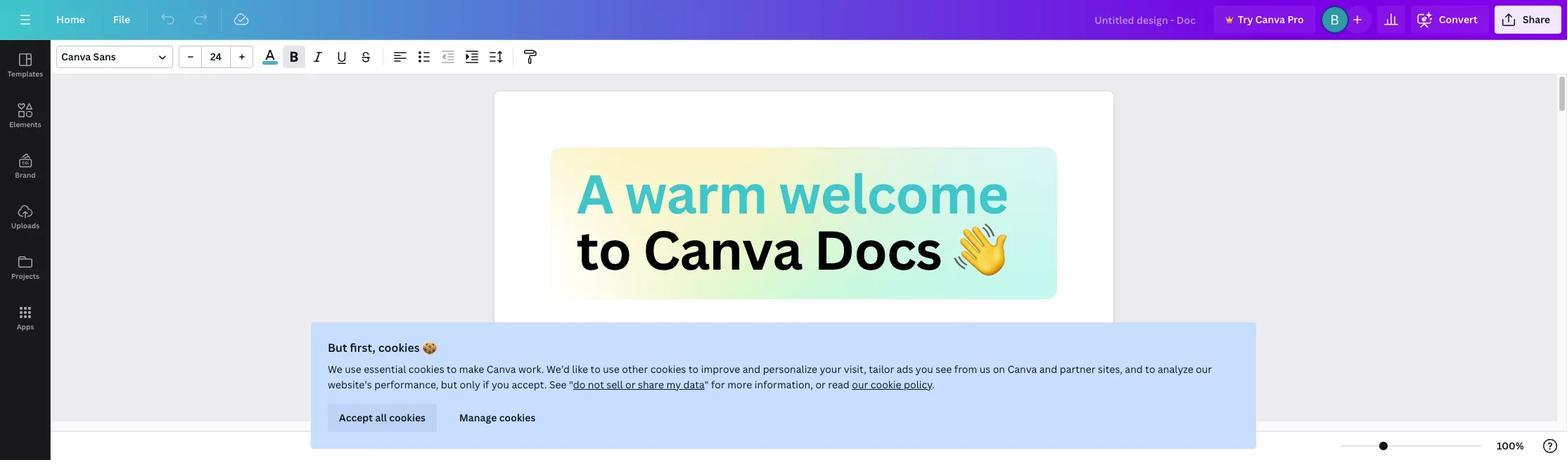 Task type: describe. For each thing, give the bounding box(es) containing it.
uploads button
[[0, 192, 51, 243]]

accept all cookies button
[[328, 405, 437, 433]]

cookies down accept.
[[499, 412, 536, 425]]

accept all cookies
[[339, 412, 426, 425]]

templates button
[[0, 40, 51, 91]]

canva sans
[[61, 50, 116, 63]]

none text field containing a warm welcome
[[494, 91, 1113, 461]]

100% button
[[1488, 436, 1534, 458]]

documents.
[[551, 387, 676, 417]]

website's
[[328, 379, 372, 392]]

all
[[375, 412, 387, 425]]

but
[[328, 341, 347, 356]]

manage cookies
[[459, 412, 536, 425]]

beautiful
[[890, 360, 986, 390]]

partner
[[1060, 363, 1096, 376]]

2 and from the left
[[1040, 363, 1058, 376]]

work.
[[519, 363, 544, 376]]

welcome
[[779, 157, 1008, 230]]

essential
[[364, 363, 406, 376]]

Design title text field
[[1084, 6, 1209, 34]]

#0fb8ce image
[[263, 61, 278, 65]]

🍪
[[423, 341, 437, 356]]

manage
[[459, 412, 497, 425]]

performance,
[[374, 379, 439, 392]]

on
[[993, 363, 1005, 376]]

more
[[728, 379, 752, 392]]

but first, cookies 🍪 dialog
[[311, 323, 1257, 450]]

canva inside the we're very excited to have you here! we hope you enjoy using canva to create beautiful documents.
[[720, 360, 785, 390]]

accept
[[339, 412, 373, 425]]

my
[[667, 379, 681, 392]]

information,
[[755, 379, 813, 392]]

a warm welcome
[[576, 157, 1008, 230]]

your
[[820, 363, 842, 376]]

not
[[588, 379, 604, 392]]

canva inside button
[[1256, 13, 1285, 26]]

home link
[[45, 6, 96, 34]]

from
[[955, 363, 977, 376]]

only
[[460, 379, 481, 392]]

elements button
[[0, 91, 51, 141]]

2 use from the left
[[603, 363, 620, 376]]

brand button
[[0, 141, 51, 192]]

canva sans button
[[56, 46, 173, 68]]

convert
[[1439, 13, 1478, 26]]

excited
[[667, 333, 744, 363]]

docs
[[814, 213, 942, 286]]

we'd
[[547, 363, 570, 376]]

apps
[[17, 322, 34, 332]]

but first, cookies 🍪
[[328, 341, 437, 356]]

data
[[684, 379, 705, 392]]

do not sell or share my data link
[[573, 379, 705, 392]]

hope
[[974, 333, 1028, 363]]

if
[[483, 379, 489, 392]]

sans
[[93, 50, 116, 63]]

manage cookies button
[[448, 405, 547, 433]]

100%
[[1497, 440, 1525, 453]]

file
[[113, 13, 130, 26]]

cookies up essential
[[378, 341, 420, 356]]

make
[[459, 363, 484, 376]]

first,
[[350, 341, 376, 356]]

we inside the we're very excited to have you here! we hope you enjoy using canva to create beautiful documents.
[[936, 333, 969, 363]]



Task type: locate. For each thing, give the bounding box(es) containing it.
ads
[[897, 363, 914, 376]]

👋
[[953, 213, 1006, 286]]

try canva pro button
[[1214, 6, 1316, 34]]

improve
[[701, 363, 740, 376]]

cookies up my
[[651, 363, 686, 376]]

home
[[56, 13, 85, 26]]

we up website's
[[328, 363, 343, 376]]

but
[[441, 379, 457, 392]]

pro
[[1288, 13, 1304, 26]]

like
[[572, 363, 588, 376]]

you
[[832, 333, 872, 363], [551, 360, 590, 390], [916, 363, 934, 376], [492, 379, 509, 392]]

1 and from the left
[[743, 363, 761, 376]]

accept.
[[512, 379, 547, 392]]

1 " from the left
[[569, 379, 573, 392]]

1 or from the left
[[625, 379, 636, 392]]

1 use from the left
[[345, 363, 362, 376]]

0 horizontal spatial our
[[852, 379, 868, 392]]

enjoy
[[595, 360, 654, 390]]

share
[[638, 379, 664, 392]]

uploads
[[11, 221, 40, 231]]

see
[[936, 363, 952, 376]]

1 vertical spatial our
[[852, 379, 868, 392]]

1 horizontal spatial our
[[1196, 363, 1212, 376]]

share
[[1523, 13, 1551, 26]]

use up website's
[[345, 363, 362, 376]]

sell
[[607, 379, 623, 392]]

canva inside dropdown button
[[61, 50, 91, 63]]

cookies down 🍪
[[409, 363, 444, 376]]

convert button
[[1411, 6, 1489, 34]]

elements
[[9, 120, 41, 129]]

1 vertical spatial we
[[328, 363, 343, 376]]

projects button
[[0, 243, 51, 293]]

– – number field
[[206, 50, 226, 63]]

side panel tab list
[[0, 40, 51, 344]]

we're very excited to have you here! we hope you enjoy using canva to create beautiful documents.
[[551, 333, 1033, 417]]

tailor
[[869, 363, 894, 376]]

sites,
[[1098, 363, 1123, 376]]

create
[[818, 360, 885, 390]]

our down the visit,
[[852, 379, 868, 392]]

here!
[[876, 333, 931, 363]]

and left the partner on the bottom of the page
[[1040, 363, 1058, 376]]

templates
[[8, 69, 43, 79]]

apps button
[[0, 293, 51, 344]]

1 horizontal spatial use
[[603, 363, 620, 376]]

0 vertical spatial our
[[1196, 363, 1212, 376]]

see
[[549, 379, 567, 392]]

" right see
[[569, 379, 573, 392]]

0 horizontal spatial or
[[625, 379, 636, 392]]

group
[[179, 46, 253, 68]]

visit,
[[844, 363, 867, 376]]

to
[[576, 213, 631, 286], [749, 333, 771, 363], [790, 360, 813, 390], [447, 363, 457, 376], [591, 363, 601, 376], [689, 363, 699, 376], [1146, 363, 1156, 376]]

other
[[622, 363, 648, 376]]

share button
[[1495, 6, 1562, 34]]

projects
[[11, 272, 39, 281]]

cookies
[[378, 341, 420, 356], [409, 363, 444, 376], [651, 363, 686, 376], [389, 412, 426, 425], [499, 412, 536, 425]]

try
[[1238, 13, 1253, 26]]

cookie
[[871, 379, 902, 392]]

or
[[625, 379, 636, 392], [816, 379, 826, 392]]

do not sell or share my data " for more information, or read our cookie policy .
[[573, 379, 935, 392]]

our right the analyze
[[1196, 363, 1212, 376]]

1 horizontal spatial "
[[705, 379, 709, 392]]

0 horizontal spatial "
[[569, 379, 573, 392]]

and up the do not sell or share my data " for more information, or read our cookie policy . at the bottom of the page
[[743, 363, 761, 376]]

read
[[828, 379, 850, 392]]

2 horizontal spatial and
[[1125, 363, 1143, 376]]

very
[[615, 333, 662, 363]]

0 horizontal spatial we
[[328, 363, 343, 376]]

.
[[932, 379, 935, 392]]

2 or from the left
[[816, 379, 826, 392]]

1 horizontal spatial we
[[936, 333, 969, 363]]

we're
[[551, 333, 610, 363]]

our
[[1196, 363, 1212, 376], [852, 379, 868, 392]]

1 horizontal spatial and
[[1040, 363, 1058, 376]]

our inside we use essential cookies to make canva work. we'd like to use other cookies to improve and personalize your visit, tailor ads you see from us on canva and partner sites, and to analyze our website's performance, but only if you accept. see "
[[1196, 363, 1212, 376]]

we up see
[[936, 333, 969, 363]]

we inside we use essential cookies to make canva work. we'd like to use other cookies to improve and personalize your visit, tailor ads you see from us on canva and partner sites, and to analyze our website's performance, but only if you accept. see "
[[328, 363, 343, 376]]

and right sites, at bottom
[[1125, 363, 1143, 376]]

do
[[573, 379, 586, 392]]

and
[[743, 363, 761, 376], [1040, 363, 1058, 376], [1125, 363, 1143, 376]]

or right sell at bottom left
[[625, 379, 636, 392]]

a
[[576, 157, 613, 230]]

brand
[[15, 170, 36, 180]]

" inside we use essential cookies to make canva work. we'd like to use other cookies to improve and personalize your visit, tailor ads you see from us on canva and partner sites, and to analyze our website's performance, but only if you accept. see "
[[569, 379, 573, 392]]

or left read on the right of the page
[[816, 379, 826, 392]]

1 horizontal spatial or
[[816, 379, 826, 392]]

have
[[776, 333, 827, 363]]

use up sell at bottom left
[[603, 363, 620, 376]]

try canva pro
[[1238, 13, 1304, 26]]

analyze
[[1158, 363, 1194, 376]]

file button
[[102, 6, 142, 34]]

warm
[[625, 157, 767, 230]]

our cookie policy link
[[852, 379, 932, 392]]

" left for
[[705, 379, 709, 392]]

None text field
[[494, 91, 1113, 461]]

0 horizontal spatial and
[[743, 363, 761, 376]]

cookies right all
[[389, 412, 426, 425]]

3 and from the left
[[1125, 363, 1143, 376]]

using
[[658, 360, 715, 390]]

to canva docs 👋
[[576, 213, 1006, 286]]

personalize
[[763, 363, 818, 376]]

main menu bar
[[0, 0, 1568, 40]]

for
[[711, 379, 725, 392]]

us
[[980, 363, 991, 376]]

policy
[[904, 379, 932, 392]]

0 horizontal spatial use
[[345, 363, 362, 376]]

we use essential cookies to make canva work. we'd like to use other cookies to improve and personalize your visit, tailor ads you see from us on canva and partner sites, and to analyze our website's performance, but only if you accept. see "
[[328, 363, 1212, 392]]

0 vertical spatial we
[[936, 333, 969, 363]]

we
[[936, 333, 969, 363], [328, 363, 343, 376]]

2 " from the left
[[705, 379, 709, 392]]



Task type: vqa. For each thing, say whether or not it's contained in the screenshot.
the Uploads
yes



